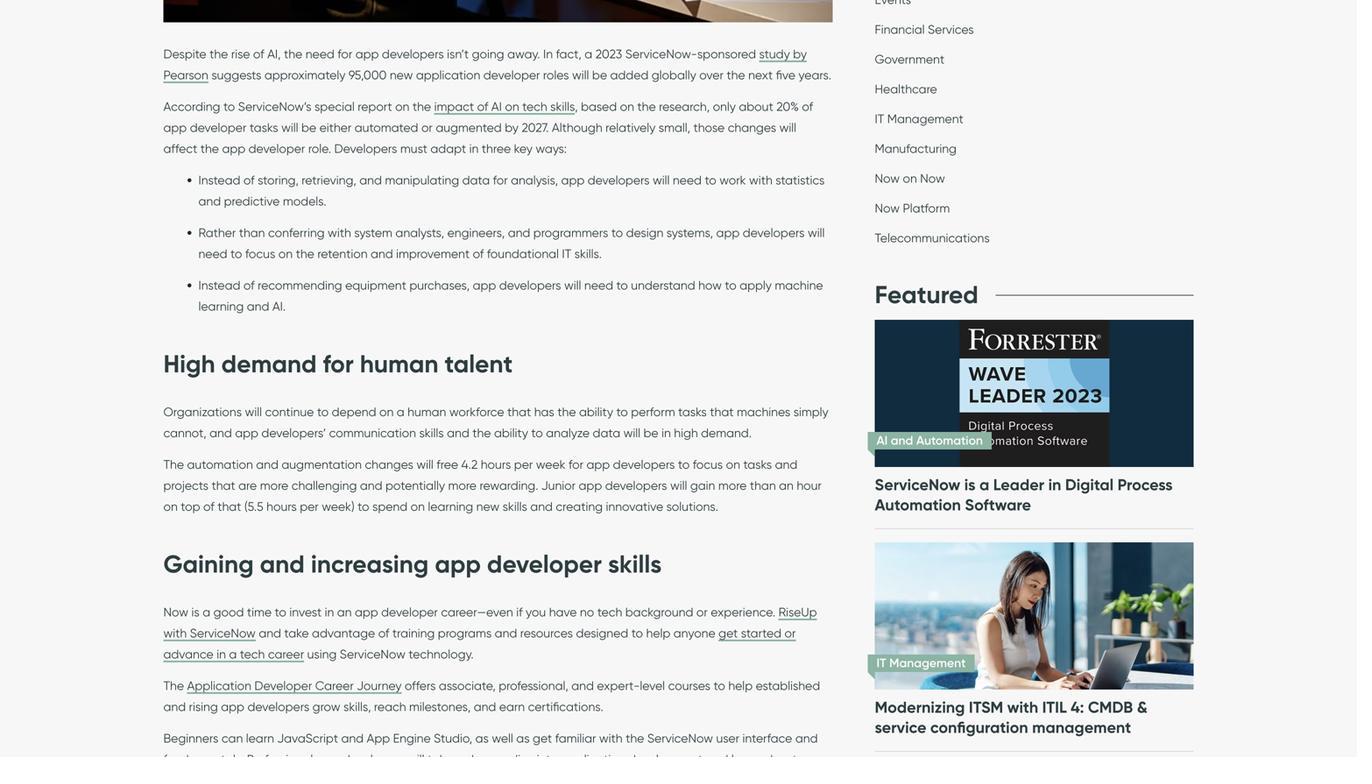 Task type: describe. For each thing, give the bounding box(es) containing it.
career
[[315, 678, 354, 693]]

the left impact
[[413, 99, 431, 114]]

0 horizontal spatial take
[[284, 626, 309, 640]]

cmdb
[[1088, 697, 1133, 717]]

will left continue
[[245, 404, 262, 419]]

skills up background
[[608, 549, 662, 580]]

with inside instead of storing, retrieving, and manipulating data for analysis, app developers will need to work with statistics and predictive models.
[[749, 173, 773, 188]]

need up "approximately"
[[306, 47, 335, 61]]

1 horizontal spatial ability
[[579, 404, 613, 419]]

application inside beginners can learn javascript and app engine studio, as well as get familiar with the servicenow user interface and fundamentals. professional app developers will take a deeper dive into application development and learn abou
[[561, 752, 625, 757]]

0 vertical spatial it management
[[875, 111, 964, 126]]

the down the sponsored
[[727, 68, 745, 82]]

using
[[307, 647, 337, 661]]

developer down away.
[[483, 68, 540, 82]]

digital
[[1065, 475, 1114, 495]]

using servicenow technology.
[[304, 647, 474, 661]]

3 more from the left
[[718, 478, 747, 493]]

1 horizontal spatial hours
[[481, 457, 511, 472]]

to down has
[[531, 425, 543, 440]]

leader
[[993, 475, 1045, 495]]

statistics
[[776, 173, 825, 188]]

the right ai,
[[284, 47, 303, 61]]

the left rise
[[210, 47, 228, 61]]

training
[[392, 626, 435, 640]]

get inside get started or advance in a tech career
[[719, 626, 738, 640]]

that up demand.
[[710, 404, 734, 419]]

a left good
[[203, 605, 210, 619]]

five
[[776, 68, 796, 82]]

to left understand
[[616, 278, 628, 293]]

0 horizontal spatial ability
[[494, 425, 528, 440]]

to down suggests on the left top of page
[[223, 99, 235, 114]]

the down workforce at the bottom of the page
[[472, 425, 491, 440]]

it inside the rather than conferring with system analysts, engineers, and programmers to design systems, app developers will need to focus on the retention and improvement of foundational it skills.
[[562, 246, 571, 261]]

resources
[[520, 626, 573, 640]]

good
[[213, 605, 244, 619]]

need inside instead of storing, retrieving, and manipulating data for analysis, app developers will need to work with statistics and predictive models.
[[673, 173, 702, 188]]

4:
[[1071, 697, 1084, 717]]

by inside , based on the research, only about 20% of app developer tasks will be either automated or augmented by 2027. although relatively small, those changes will affect the app developer role. developers must adapt in three key ways:
[[505, 120, 519, 135]]

2 horizontal spatial tech
[[597, 605, 622, 619]]

of inside the rather than conferring with system analysts, engineers, and programmers to design systems, app developers will need to focus on the retention and improvement of foundational it skills.
[[473, 246, 484, 261]]

report
[[358, 99, 392, 114]]

developers inside beginners can learn javascript and app engine studio, as well as get familiar with the servicenow user interface and fundamentals. professional app developers will take a deeper dive into application development and learn abou
[[343, 752, 404, 757]]

1 vertical spatial hours
[[267, 499, 297, 514]]

the up relatively
[[637, 99, 656, 114]]

featured
[[875, 279, 978, 310]]

be inside organizations will continue to depend on a human workforce that has the ability to perform tasks that machines simply cannot, and app developers' communication skills and the ability to analyze data will be in high demand.
[[644, 425, 659, 440]]

to down background
[[631, 626, 643, 640]]

of up using servicenow technology.
[[378, 626, 389, 640]]

ai,
[[267, 47, 281, 61]]

offers associate, professional, and expert-level courses to help established and rising app developers grow skills, reach milestones, and earn certifications.
[[163, 678, 820, 714]]

app
[[367, 731, 390, 746]]

according
[[163, 99, 220, 114]]

automated
[[355, 120, 418, 135]]

0 vertical spatial learn
[[246, 731, 274, 746]]

established
[[756, 678, 820, 693]]

will left gain
[[670, 478, 687, 493]]

0 vertical spatial management
[[887, 111, 964, 126]]

to inside offers associate, professional, and expert-level courses to help established and rising app developers grow skills, reach milestones, and earn certifications.
[[714, 678, 725, 693]]

app up "creating"
[[579, 478, 602, 493]]

of inside instead of storing, retrieving, and manipulating data for analysis, app developers will need to work with statistics and predictive models.
[[244, 173, 255, 188]]

are
[[238, 478, 257, 493]]

0 horizontal spatial ai
[[491, 99, 502, 114]]

high demand for human talent
[[163, 348, 513, 380]]

in right invest
[[325, 605, 334, 619]]

to inside instead of storing, retrieving, and manipulating data for analysis, app developers will need to work with statistics and predictive models.
[[705, 173, 717, 188]]

on up automated
[[395, 99, 410, 114]]

will inside instead of storing, retrieving, and manipulating data for analysis, app developers will need to work with statistics and predictive models.
[[653, 173, 670, 188]]

changes inside the automation and augmentation changes will free 4.2 hours per week for app developers to focus on tasks and projects that are more challenging and potentially more rewarding. junior app developers will gain more than an hour on top of that (5.5 hours per week) to spend on learning new skills and creating innovative solutions.
[[365, 457, 413, 472]]

application developer career journey link
[[187, 678, 402, 694]]

small,
[[659, 120, 690, 135]]

financial services
[[875, 22, 974, 37]]

offers
[[405, 678, 436, 693]]

dive
[[510, 752, 534, 757]]

solutions.
[[666, 499, 718, 514]]

application
[[187, 678, 251, 693]]

developer up storing,
[[249, 141, 305, 156]]

1 vertical spatial it management
[[877, 655, 966, 671]]

servicenow inside riseup with servicenow
[[190, 626, 256, 640]]

associate,
[[439, 678, 496, 693]]

healthcare
[[875, 82, 937, 96]]

servicenow-
[[625, 47, 697, 61]]

2 more from the left
[[448, 478, 477, 493]]

95,000
[[349, 68, 387, 82]]

focus inside the automation and augmentation changes will free 4.2 hours per week for app developers to focus on tasks and projects that are more challenging and potentially more rewarding. junior app developers will gain more than an hour on top of that (5.5 hours per week) to spend on learning new skills and creating innovative solutions.
[[693, 457, 723, 472]]

app up advantage
[[355, 605, 378, 619]]

into
[[537, 752, 558, 757]]

1 more from the left
[[260, 478, 288, 493]]

app inside instead of recommending equipment purchases, app developers will need to understand how to apply machine learning and ai.
[[473, 278, 496, 293]]

1 as from the left
[[475, 731, 489, 746]]

added
[[610, 68, 649, 82]]

simply
[[794, 404, 829, 419]]

automation inside servicenow is a leader in digital process automation software
[[875, 495, 961, 515]]

the application developer career journey
[[163, 678, 402, 693]]

will down perform
[[623, 425, 641, 440]]

the right affect
[[200, 141, 219, 156]]

1 vertical spatial management
[[889, 655, 966, 671]]

a inside servicenow is a leader in digital process automation software
[[980, 475, 989, 495]]

skills up the although
[[550, 99, 575, 114]]

on inside organizations will continue to depend on a human workforce that has the ability to perform tasks that machines simply cannot, and app developers' communication skills and the ability to analyze data will be in high demand.
[[379, 404, 394, 419]]

with inside the rather than conferring with system analysts, engineers, and programmers to design systems, app developers will need to focus on the retention and improvement of foundational it skills.
[[328, 225, 351, 240]]

augmented
[[436, 120, 502, 135]]

to right the time
[[275, 605, 286, 619]]

either
[[319, 120, 352, 135]]

automation
[[187, 457, 253, 472]]

government
[[875, 52, 945, 67]]

projects
[[163, 478, 209, 493]]

20%
[[776, 99, 799, 114]]

healthcare link
[[875, 82, 937, 101]]

now up platform
[[920, 171, 945, 186]]

well
[[492, 731, 513, 746]]

gaining and increasing app developer skills
[[163, 549, 662, 580]]

with inside modernizing itsm with itil 4: cmdb & service configuration management
[[1007, 697, 1038, 717]]

it management link
[[875, 111, 964, 131]]

tasks inside , based on the research, only about 20% of app developer tasks will be either automated or augmented by 2027. although relatively small, those changes will affect the app developer role. developers must adapt in three key ways:
[[250, 120, 278, 135]]

developers'
[[261, 425, 326, 440]]

servicenow inside beginners can learn javascript and app engine studio, as well as get familiar with the servicenow user interface and fundamentals. professional app developers will take a deeper dive into application development and learn abou
[[647, 731, 713, 746]]

tasks inside organizations will continue to depend on a human workforce that has the ability to perform tasks that machines simply cannot, and app developers' communication skills and the ability to analyze data will be in high demand.
[[678, 404, 707, 419]]

the for the automation and augmentation changes will free 4.2 hours per week for app developers to focus on tasks and projects that are more challenging and potentially more rewarding. junior app developers will gain more than an hour on top of that (5.5 hours per week) to spend on learning new skills and creating innovative solutions.
[[163, 457, 184, 472]]

a right fact,
[[585, 47, 592, 61]]

in inside , based on the research, only about 20% of app developer tasks will be either automated or augmented by 2027. although relatively small, those changes will affect the app developer role. developers must adapt in three key ways:
[[469, 141, 479, 156]]

courses
[[668, 678, 711, 693]]

engine
[[393, 731, 431, 746]]

deeper
[[466, 752, 507, 757]]

storing,
[[258, 173, 299, 188]]

to right week)
[[358, 499, 369, 514]]

in inside servicenow is a leader in digital process automation software
[[1048, 475, 1061, 495]]

professional,
[[499, 678, 568, 693]]

that left (5.5 at the bottom of page
[[217, 499, 241, 514]]

going
[[472, 47, 504, 61]]

now for now is a good time to invest in an app developer career—even if you have no tech background or experience.
[[163, 605, 188, 619]]

than inside the automation and augmentation changes will free 4.2 hours per week for app developers to focus on tasks and projects that are more challenging and potentially more rewarding. junior app developers will gain more than an hour on top of that (5.5 hours per week) to spend on learning new skills and creating innovative solutions.
[[750, 478, 776, 493]]

app right affect
[[222, 141, 245, 156]]

milestones,
[[409, 699, 471, 714]]

now for now platform
[[875, 201, 900, 216]]

research,
[[659, 99, 710, 114]]

engineers,
[[447, 225, 505, 240]]

riseup
[[779, 605, 817, 619]]

study by pearson link
[[163, 47, 807, 83]]

globally
[[652, 68, 696, 82]]

app inside instead of storing, retrieving, and manipulating data for analysis, app developers will need to work with statistics and predictive models.
[[561, 173, 585, 188]]

sponsored
[[697, 47, 756, 61]]

developer up training
[[381, 605, 438, 619]]

0 horizontal spatial application
[[416, 68, 480, 82]]

developer down according
[[190, 120, 247, 135]]

in inside organizations will continue to depend on a human workforce that has the ability to perform tasks that machines simply cannot, and app developers' communication skills and the ability to analyze data will be in high demand.
[[662, 425, 671, 440]]

workforce
[[449, 404, 504, 419]]

developer up you
[[487, 549, 602, 580]]

servicenow inside servicenow is a leader in digital process automation software
[[875, 475, 961, 495]]

human inside organizations will continue to depend on a human workforce that has the ability to perform tasks that machines simply cannot, and app developers' communication skills and the ability to analyze data will be in high demand.
[[408, 404, 446, 419]]

learning inside instead of recommending equipment purchases, app developers will need to understand how to apply machine learning and ai.
[[198, 299, 244, 314]]

professional
[[247, 752, 313, 757]]

only
[[713, 99, 736, 114]]

that down automation
[[212, 478, 235, 493]]

manipulating
[[385, 173, 459, 188]]

communication
[[329, 425, 416, 440]]

programs
[[438, 626, 492, 640]]

gain
[[690, 478, 715, 493]]

&
[[1137, 697, 1148, 717]]

to left depend
[[317, 404, 329, 419]]

for up depend
[[323, 348, 354, 380]]

key
[[514, 141, 533, 156]]

level
[[640, 678, 665, 693]]

junior
[[541, 478, 576, 493]]

on inside , based on the research, only about 20% of app developer tasks will be either automated or augmented by 2027. although relatively small, those changes will affect the app developer role. developers must adapt in three key ways:
[[620, 99, 634, 114]]

app down analyze
[[587, 457, 610, 472]]

for up 95,000
[[338, 47, 352, 61]]

need inside the rather than conferring with system analysts, engineers, and programmers to design systems, app developers will need to focus on the retention and improvement of foundational it skills.
[[198, 246, 227, 261]]

will inside the rather than conferring with system analysts, engineers, and programmers to design systems, app developers will need to focus on the retention and improvement of foundational it skills.
[[808, 225, 825, 240]]

on down demand.
[[726, 457, 740, 472]]

app inside organizations will continue to depend on a human workforce that has the ability to perform tasks that machines simply cannot, and app developers' communication skills and the ability to analyze data will be in high demand.
[[235, 425, 258, 440]]

app developers: man looking at code on three monitors image
[[163, 0, 833, 22]]

a inside get started or advance in a tech career
[[229, 647, 237, 661]]

if
[[516, 605, 523, 619]]

machines
[[737, 404, 791, 419]]

of up augmented
[[477, 99, 488, 114]]

telecommunications link
[[875, 230, 990, 250]]

design
[[626, 225, 664, 240]]

changes inside , based on the research, only about 20% of app developer tasks will be either automated or augmented by 2027. although relatively small, those changes will affect the app developer role. developers must adapt in three key ways:
[[728, 120, 776, 135]]

to left design on the top left of the page
[[611, 225, 623, 240]]

top
[[181, 499, 200, 514]]

familiar
[[555, 731, 596, 746]]

fundamentals.
[[163, 752, 244, 757]]

reach
[[374, 699, 406, 714]]

of inside the automation and augmentation changes will free 4.2 hours per week for app developers to focus on tasks and projects that are more challenging and potentially more rewarding. junior app developers will gain more than an hour on top of that (5.5 hours per week) to spend on learning new skills and creating innovative solutions.
[[203, 499, 214, 514]]

will down servicenow's
[[281, 120, 298, 135]]

now platform link
[[875, 201, 950, 220]]



Task type: vqa. For each thing, say whether or not it's contained in the screenshot.
rising
yes



Task type: locate. For each thing, give the bounding box(es) containing it.
than
[[239, 225, 265, 240], [750, 478, 776, 493]]

new
[[390, 68, 413, 82], [476, 499, 500, 514]]

the automation and augmentation changes will free 4.2 hours per week for app developers to focus on tasks and projects that are more challenging and potentially more rewarding. junior app developers will gain more than an hour on top of that (5.5 hours per week) to spend on learning new skills and creating innovative solutions.
[[163, 457, 822, 514]]

0 vertical spatial application
[[416, 68, 480, 82]]

1 horizontal spatial tasks
[[678, 404, 707, 419]]

anyone
[[674, 626, 716, 640]]

an left hour
[[779, 478, 794, 493]]

instead inside instead of recommending equipment purchases, app developers will need to understand how to apply machine learning and ai.
[[198, 278, 240, 293]]

2 vertical spatial or
[[785, 626, 796, 640]]

models.
[[283, 194, 326, 209]]

0 vertical spatial get
[[719, 626, 738, 640]]

riseup with servicenow
[[163, 605, 817, 640]]

with left itil
[[1007, 697, 1038, 717]]

1 horizontal spatial application
[[561, 752, 625, 757]]

instead of storing, retrieving, and manipulating data for analysis, app developers will need to work with statistics and predictive models.
[[198, 173, 825, 209]]

of inside , based on the research, only about 20% of app developer tasks will be either automated or augmented by 2027. although relatively small, those changes will affect the app developer role. developers must adapt in three key ways:
[[802, 99, 813, 114]]

(5.5
[[244, 499, 263, 514]]

on down suggests approximately 95,000 new application developer roles will be added globally over the next five years.
[[505, 99, 519, 114]]

service
[[875, 718, 926, 737]]

gaining
[[163, 549, 254, 580]]

a inside beginners can learn javascript and app engine studio, as well as get familiar with the servicenow user interface and fundamentals. professional app developers will take a deeper dive into application development and learn abou
[[455, 752, 463, 757]]

than inside the rather than conferring with system analysts, engineers, and programmers to design systems, app developers will need to focus on the retention and improvement of foundational it skills.
[[239, 225, 265, 240]]

will inside instead of recommending equipment purchases, app developers will need to understand how to apply machine learning and ai.
[[564, 278, 581, 293]]

1 horizontal spatial tech
[[522, 99, 547, 114]]

developers inside instead of recommending equipment purchases, app developers will need to understand how to apply machine learning and ai.
[[499, 278, 561, 293]]

will down the '20%'
[[779, 120, 796, 135]]

1 vertical spatial new
[[476, 499, 500, 514]]

than left hour
[[750, 478, 776, 493]]

1 vertical spatial ability
[[494, 425, 528, 440]]

1 vertical spatial an
[[337, 605, 352, 619]]

,
[[575, 99, 578, 114]]

now down now on now link
[[875, 201, 900, 216]]

app inside offers associate, professional, and expert-level courses to help established and rising app developers grow skills, reach milestones, and earn certifications.
[[221, 699, 244, 714]]

the for the application developer career journey
[[163, 678, 184, 693]]

impact
[[434, 99, 474, 114]]

ability up analyze
[[579, 404, 613, 419]]

0 vertical spatial be
[[592, 68, 607, 82]]

servicenow up 'journey'
[[340, 647, 406, 661]]

help inside offers associate, professional, and expert-level courses to help established and rising app developers grow skills, reach milestones, and earn certifications.
[[728, 678, 753, 693]]

hours
[[481, 457, 511, 472], [267, 499, 297, 514]]

on down manufacturing link
[[903, 171, 917, 186]]

to right how
[[725, 278, 737, 293]]

2023
[[596, 47, 622, 61]]

0 vertical spatial ability
[[579, 404, 613, 419]]

on down conferring
[[278, 246, 293, 261]]

by right study
[[793, 47, 807, 61]]

learn up professional
[[246, 731, 274, 746]]

0 horizontal spatial tasks
[[250, 120, 278, 135]]

0 horizontal spatial learn
[[246, 731, 274, 746]]

need down rather
[[198, 246, 227, 261]]

to left perform
[[616, 404, 628, 419]]

1 horizontal spatial changes
[[728, 120, 776, 135]]

0 horizontal spatial get
[[533, 731, 552, 746]]

the down 'advance'
[[163, 678, 184, 693]]

0 vertical spatial learning
[[198, 299, 244, 314]]

the down conferring
[[296, 246, 314, 261]]

0 horizontal spatial be
[[301, 120, 316, 135]]

1 vertical spatial ai
[[877, 433, 888, 448]]

0 vertical spatial automation
[[916, 433, 983, 448]]

2 vertical spatial be
[[644, 425, 659, 440]]

recommending
[[258, 278, 342, 293]]

2 instead from the top
[[198, 278, 240, 293]]

government link
[[875, 52, 945, 71]]

tech
[[522, 99, 547, 114], [597, 605, 622, 619], [240, 647, 265, 661]]

according to servicenow's special report on the impact of ai on tech skills
[[163, 99, 575, 114]]

instead up predictive
[[198, 173, 240, 188]]

1 vertical spatial tasks
[[678, 404, 707, 419]]

0 vertical spatial the
[[163, 457, 184, 472]]

for right week
[[569, 457, 584, 472]]

expert-
[[597, 678, 640, 693]]

get started or advance in a tech career
[[163, 626, 796, 661]]

grow
[[313, 699, 340, 714]]

1 horizontal spatial learn
[[731, 752, 760, 757]]

0 horizontal spatial an
[[337, 605, 352, 619]]

configuration management: woman in front of high-rise window working on a laptop image
[[872, 524, 1197, 707]]

instead inside instead of storing, retrieving, and manipulating data for analysis, app developers will need to work with statistics and predictive models.
[[198, 173, 240, 188]]

that
[[507, 404, 531, 419], [710, 404, 734, 419], [212, 478, 235, 493], [217, 499, 241, 514]]

1 vertical spatial is
[[191, 605, 200, 619]]

it management up modernizing
[[877, 655, 966, 671]]

the inside the rather than conferring with system analysts, engineers, and programmers to design systems, app developers will need to focus on the retention and improvement of foundational it skills.
[[296, 246, 314, 261]]

data inside organizations will continue to depend on a human workforce that has the ability to perform tasks that machines simply cannot, and app developers' communication skills and the ability to analyze data will be in high demand.
[[593, 425, 620, 440]]

time
[[247, 605, 272, 619]]

0 vertical spatial by
[[793, 47, 807, 61]]

to down rather
[[230, 246, 242, 261]]

than down predictive
[[239, 225, 265, 240]]

week
[[536, 457, 566, 472]]

management
[[1032, 718, 1131, 737]]

for inside the automation and augmentation changes will free 4.2 hours per week for app developers to focus on tasks and projects that are more challenging and potentially more rewarding. junior app developers will gain more than an hour on top of that (5.5 hours per week) to spend on learning new skills and creating innovative solutions.
[[569, 457, 584, 472]]

it management up manufacturing
[[875, 111, 964, 126]]

servicenow
[[875, 475, 961, 495], [190, 626, 256, 640], [340, 647, 406, 661], [647, 731, 713, 746]]

2 horizontal spatial or
[[785, 626, 796, 640]]

1 horizontal spatial be
[[592, 68, 607, 82]]

1 vertical spatial instead
[[198, 278, 240, 293]]

tech up 2027.
[[522, 99, 547, 114]]

with up the retention
[[328, 225, 351, 240]]

of up predictive
[[244, 173, 255, 188]]

new right 95,000
[[390, 68, 413, 82]]

0 vertical spatial per
[[514, 457, 533, 472]]

understand
[[631, 278, 695, 293]]

or down the riseup
[[785, 626, 796, 640]]

instead for instead of storing, retrieving, and manipulating data for analysis, app developers will need to work with statistics and predictive models.
[[198, 173, 240, 188]]

human
[[360, 348, 439, 380], [408, 404, 446, 419]]

experience.
[[711, 605, 776, 619]]

1 horizontal spatial per
[[514, 457, 533, 472]]

0 vertical spatial or
[[421, 120, 433, 135]]

0 horizontal spatial new
[[390, 68, 413, 82]]

0 vertical spatial is
[[965, 475, 976, 495]]

new inside the automation and augmentation changes will free 4.2 hours per week for app developers to focus on tasks and projects that are more challenging and potentially more rewarding. junior app developers will gain more than an hour on top of that (5.5 hours per week) to spend on learning new skills and creating innovative solutions.
[[476, 499, 500, 514]]

app inside the rather than conferring with system analysts, engineers, and programmers to design systems, app developers will need to focus on the retention and improvement of foundational it skills.
[[716, 225, 740, 240]]

despite
[[163, 47, 206, 61]]

servicenow is a leader in digital process automation software
[[875, 475, 1173, 515]]

you
[[526, 605, 546, 619]]

0 vertical spatial data
[[462, 173, 490, 188]]

riseup with servicenow link
[[163, 605, 817, 641]]

per down challenging
[[300, 499, 319, 514]]

app down javascript
[[316, 752, 339, 757]]

0 horizontal spatial help
[[646, 626, 671, 640]]

data right analyze
[[593, 425, 620, 440]]

focus
[[245, 246, 275, 261], [693, 457, 723, 472]]

2 as from the left
[[516, 731, 530, 746]]

suggests approximately 95,000 new application developer roles will be added globally over the next five years.
[[208, 68, 831, 82]]

1 horizontal spatial new
[[476, 499, 500, 514]]

in left digital
[[1048, 475, 1061, 495]]

, based on the research, only about 20% of app developer tasks will be either automated or augmented by 2027. although relatively small, those changes will affect the app developer role. developers must adapt in three key ways:
[[163, 99, 813, 156]]

take down invest
[[284, 626, 309, 640]]

forrester wave leader 2023: digital process automation software image
[[872, 302, 1197, 485]]

it inside it management link
[[875, 111, 884, 126]]

instead
[[198, 173, 240, 188], [198, 278, 240, 293]]

developers inside instead of storing, retrieving, and manipulating data for analysis, app developers will need to work with statistics and predictive models.
[[588, 173, 650, 188]]

as up dive
[[516, 731, 530, 746]]

with
[[749, 173, 773, 188], [328, 225, 351, 240], [163, 626, 187, 640], [1007, 697, 1038, 717], [599, 731, 623, 746]]

0 vertical spatial hours
[[481, 457, 511, 472]]

learning inside the automation and augmentation changes will free 4.2 hours per week for app developers to focus on tasks and projects that are more challenging and potentially more rewarding. junior app developers will gain more than an hour on top of that (5.5 hours per week) to spend on learning new skills and creating innovative solutions.
[[428, 499, 473, 514]]

0 vertical spatial human
[[360, 348, 439, 380]]

0 vertical spatial tasks
[[250, 120, 278, 135]]

work
[[720, 173, 746, 188]]

0 vertical spatial help
[[646, 626, 671, 640]]

be
[[592, 68, 607, 82], [301, 120, 316, 135], [644, 425, 659, 440]]

will left free
[[416, 457, 434, 472]]

to right courses
[[714, 678, 725, 693]]

potentially
[[386, 478, 445, 493]]

user
[[716, 731, 739, 746]]

studio,
[[434, 731, 472, 746]]

1 vertical spatial data
[[593, 425, 620, 440]]

programmers
[[533, 225, 608, 240]]

to down high
[[678, 457, 690, 472]]

of inside instead of recommending equipment purchases, app developers will need to understand how to apply machine learning and ai.
[[244, 278, 255, 293]]

interface
[[743, 731, 792, 746]]

services
[[928, 22, 974, 37]]

servicenow up development on the bottom
[[647, 731, 713, 746]]

for
[[338, 47, 352, 61], [493, 173, 508, 188], [323, 348, 354, 380], [569, 457, 584, 472]]

or inside get started or advance in a tech career
[[785, 626, 796, 640]]

skills up free
[[419, 425, 444, 440]]

it management
[[875, 111, 964, 126], [877, 655, 966, 671]]

now platform
[[875, 201, 950, 216]]

skills
[[550, 99, 575, 114], [419, 425, 444, 440], [503, 499, 527, 514], [608, 549, 662, 580]]

0 vertical spatial an
[[779, 478, 794, 493]]

journey
[[357, 678, 402, 693]]

is for now
[[191, 605, 200, 619]]

get down experience.
[[719, 626, 738, 640]]

ability down workforce at the bottom of the page
[[494, 425, 528, 440]]

0 horizontal spatial per
[[300, 499, 319, 514]]

data inside instead of storing, retrieving, and manipulating data for analysis, app developers will need to work with statistics and predictive models.
[[462, 173, 490, 188]]

2 horizontal spatial more
[[718, 478, 747, 493]]

development
[[628, 752, 703, 757]]

with inside riseup with servicenow
[[163, 626, 187, 640]]

the up analyze
[[557, 404, 576, 419]]

get up into
[[533, 731, 552, 746]]

1 horizontal spatial learning
[[428, 499, 473, 514]]

in left high
[[662, 425, 671, 440]]

more down 4.2
[[448, 478, 477, 493]]

hour
[[797, 478, 822, 493]]

learning down "potentially"
[[428, 499, 473, 514]]

1 vertical spatial help
[[728, 678, 753, 693]]

1 horizontal spatial ai
[[877, 433, 888, 448]]

2 horizontal spatial be
[[644, 425, 659, 440]]

developers inside the rather than conferring with system analysts, engineers, and programmers to design systems, app developers will need to focus on the retention and improvement of foundational it skills.
[[743, 225, 805, 240]]

will down fact,
[[572, 68, 589, 82]]

now on now link
[[875, 171, 945, 190]]

1 the from the top
[[163, 457, 184, 472]]

changes up "potentially"
[[365, 457, 413, 472]]

1 horizontal spatial take
[[428, 752, 452, 757]]

1 vertical spatial the
[[163, 678, 184, 693]]

by inside the study by pearson
[[793, 47, 807, 61]]

1 horizontal spatial more
[[448, 478, 477, 493]]

get started or advance in a tech career link
[[163, 626, 796, 662]]

1 horizontal spatial as
[[516, 731, 530, 746]]

or up the anyone
[[696, 605, 708, 619]]

be inside , based on the research, only about 20% of app developer tasks will be either automated or augmented by 2027. although relatively small, those changes will affect the app developer role. developers must adapt in three key ways:
[[301, 120, 316, 135]]

augmentation
[[282, 457, 362, 472]]

1 horizontal spatial data
[[593, 425, 620, 440]]

skills inside organizations will continue to depend on a human workforce that has the ability to perform tasks that machines simply cannot, and app developers' communication skills and the ability to analyze data will be in high demand.
[[419, 425, 444, 440]]

focus inside the rather than conferring with system analysts, engineers, and programmers to design systems, app developers will need to focus on the retention and improvement of foundational it skills.
[[245, 246, 275, 261]]

0 vertical spatial take
[[284, 626, 309, 640]]

on left 'top'
[[163, 499, 178, 514]]

1 vertical spatial than
[[750, 478, 776, 493]]

be down perform
[[644, 425, 659, 440]]

is for servicenow
[[965, 475, 976, 495]]

0 horizontal spatial as
[[475, 731, 489, 746]]

pearson
[[163, 68, 208, 82]]

1 vertical spatial or
[[696, 605, 708, 619]]

1 vertical spatial get
[[533, 731, 552, 746]]

data down three at the left of page
[[462, 173, 490, 188]]

servicenow's
[[238, 99, 311, 114]]

take inside beginners can learn javascript and app engine studio, as well as get familiar with the servicenow user interface and fundamentals. professional app developers will take a deeper dive into application development and learn abou
[[428, 752, 452, 757]]

ability
[[579, 404, 613, 419], [494, 425, 528, 440]]

now for now on now
[[875, 171, 900, 186]]

1 horizontal spatial is
[[965, 475, 976, 495]]

app up automation
[[235, 425, 258, 440]]

roles
[[543, 68, 569, 82]]

2 vertical spatial tech
[[240, 647, 265, 661]]

can
[[222, 731, 243, 746]]

tech inside get started or advance in a tech career
[[240, 647, 265, 661]]

help
[[646, 626, 671, 640], [728, 678, 753, 693]]

0 horizontal spatial data
[[462, 173, 490, 188]]

now
[[875, 171, 900, 186], [920, 171, 945, 186], [875, 201, 900, 216], [163, 605, 188, 619]]

1 vertical spatial be
[[301, 120, 316, 135]]

tasks inside the automation and augmentation changes will free 4.2 hours per week for app developers to focus on tasks and projects that are more challenging and potentially more rewarding. junior app developers will gain more than an hour on top of that (5.5 hours per week) to spend on learning new skills and creating innovative solutions.
[[743, 457, 772, 472]]

high
[[163, 348, 215, 380]]

developers inside offers associate, professional, and expert-level courses to help established and rising app developers grow skills, reach milestones, and earn certifications.
[[247, 699, 309, 714]]

app inside beginners can learn javascript and app engine studio, as well as get familiar with the servicenow user interface and fundamentals. professional app developers will take a deeper dive into application development and learn abou
[[316, 752, 339, 757]]

0 horizontal spatial than
[[239, 225, 265, 240]]

in inside get started or advance in a tech career
[[217, 647, 226, 661]]

for inside instead of storing, retrieving, and manipulating data for analysis, app developers will need to work with statistics and predictive models.
[[493, 173, 508, 188]]

of right the '20%'
[[802, 99, 813, 114]]

skills.
[[574, 246, 602, 261]]

0 horizontal spatial changes
[[365, 457, 413, 472]]

creating
[[556, 499, 603, 514]]

take down studio,
[[428, 752, 452, 757]]

help down background
[[646, 626, 671, 640]]

servicenow down good
[[190, 626, 256, 640]]

app down application
[[221, 699, 244, 714]]

rise
[[231, 47, 250, 61]]

2 vertical spatial it
[[877, 655, 886, 671]]

the inside the automation and augmentation changes will free 4.2 hours per week for app developers to focus on tasks and projects that are more challenging and potentially more rewarding. junior app developers will gain more than an hour on top of that (5.5 hours per week) to spend on learning new skills and creating innovative solutions.
[[163, 457, 184, 472]]

with right familiar
[[599, 731, 623, 746]]

cannot,
[[163, 425, 206, 440]]

or up "must"
[[421, 120, 433, 135]]

1 horizontal spatial an
[[779, 478, 794, 493]]

on down "potentially"
[[411, 499, 425, 514]]

0 vertical spatial it
[[875, 111, 884, 126]]

new down rewarding.
[[476, 499, 500, 514]]

an inside the automation and augmentation changes will free 4.2 hours per week for app developers to focus on tasks and projects that are more challenging and potentially more rewarding. junior app developers will gain more than an hour on top of that (5.5 hours per week) to spend on learning new skills and creating innovative solutions.
[[779, 478, 794, 493]]

1 vertical spatial automation
[[875, 495, 961, 515]]

machine
[[775, 278, 823, 293]]

on inside the rather than conferring with system analysts, engineers, and programmers to design systems, app developers will need to focus on the retention and improvement of foundational it skills.
[[278, 246, 293, 261]]

relatively
[[606, 120, 656, 135]]

the up projects
[[163, 457, 184, 472]]

is up the software
[[965, 475, 976, 495]]

0 horizontal spatial focus
[[245, 246, 275, 261]]

1 horizontal spatial get
[[719, 626, 738, 640]]

0 horizontal spatial more
[[260, 478, 288, 493]]

free
[[437, 457, 458, 472]]

1 instead from the top
[[198, 173, 240, 188]]

1 vertical spatial changes
[[365, 457, 413, 472]]

0 horizontal spatial is
[[191, 605, 200, 619]]

application down familiar
[[561, 752, 625, 757]]

that left has
[[507, 404, 531, 419]]

away.
[[507, 47, 540, 61]]

as up deeper
[[475, 731, 489, 746]]

need inside instead of recommending equipment purchases, app developers will need to understand how to apply machine learning and ai.
[[584, 278, 613, 293]]

1 horizontal spatial or
[[696, 605, 708, 619]]

tasks down servicenow's
[[250, 120, 278, 135]]

organizations
[[163, 404, 242, 419]]

high
[[674, 425, 698, 440]]

skills inside the automation and augmentation changes will free 4.2 hours per week for app developers to focus on tasks and projects that are more challenging and potentially more rewarding. junior app developers will gain more than an hour on top of that (5.5 hours per week) to spend on learning new skills and creating innovative solutions.
[[503, 499, 527, 514]]

skills down rewarding.
[[503, 499, 527, 514]]

is inside servicenow is a leader in digital process automation software
[[965, 475, 976, 495]]

1 vertical spatial learn
[[731, 752, 760, 757]]

continue
[[265, 404, 314, 419]]

instead for instead of recommending equipment purchases, app developers will need to understand how to apply machine learning and ai.
[[198, 278, 240, 293]]

get inside beginners can learn javascript and app engine studio, as well as get familiar with the servicenow user interface and fundamentals. professional app developers will take a deeper dive into application development and learn abou
[[533, 731, 552, 746]]

software
[[965, 495, 1031, 515]]

will inside beginners can learn javascript and app engine studio, as well as get familiar with the servicenow user interface and fundamentals. professional app developers will take a deeper dive into application development and learn abou
[[408, 752, 425, 757]]

the inside beginners can learn javascript and app engine studio, as well as get familiar with the servicenow user interface and fundamentals. professional app developers will take a deeper dive into application development and learn abou
[[626, 731, 644, 746]]

1 horizontal spatial help
[[728, 678, 753, 693]]

hours right (5.5 at the bottom of page
[[267, 499, 297, 514]]

of left ai,
[[253, 47, 264, 61]]

more right gain
[[718, 478, 747, 493]]

more right the are
[[260, 478, 288, 493]]

app up the "now is a good time to invest in an app developer career—even if you have no tech background or experience."
[[435, 549, 481, 580]]

designed
[[576, 626, 628, 640]]

1 horizontal spatial by
[[793, 47, 807, 61]]

0 vertical spatial changes
[[728, 120, 776, 135]]

be down 2023
[[592, 68, 607, 82]]

now up now platform
[[875, 171, 900, 186]]

or inside , based on the research, only about 20% of app developer tasks will be either automated or augmented by 2027. although relatively small, those changes will affect the app developer role. developers must adapt in three key ways:
[[421, 120, 433, 135]]

it up modernizing
[[877, 655, 886, 671]]

app up affect
[[163, 120, 187, 135]]

0 vertical spatial tech
[[522, 99, 547, 114]]

adapt
[[431, 141, 466, 156]]

need left work
[[673, 173, 702, 188]]

now up 'advance'
[[163, 605, 188, 619]]

have
[[549, 605, 577, 619]]

will down engine
[[408, 752, 425, 757]]

over
[[699, 68, 724, 82]]

0 vertical spatial ai
[[491, 99, 502, 114]]

2 the from the top
[[163, 678, 184, 693]]

0 vertical spatial new
[[390, 68, 413, 82]]

advance
[[163, 647, 214, 661]]

0 vertical spatial than
[[239, 225, 265, 240]]

1 vertical spatial application
[[561, 752, 625, 757]]

a inside organizations will continue to depend on a human workforce that has the ability to perform tasks that machines simply cannot, and app developers' communication skills and the ability to analyze data will be in high demand.
[[397, 404, 405, 419]]

2 vertical spatial tasks
[[743, 457, 772, 472]]

despite the rise of ai, the need for app developers isn't going away. in fact, a 2023 servicenow-sponsored
[[163, 47, 759, 61]]

has
[[534, 404, 554, 419]]

2 horizontal spatial tasks
[[743, 457, 772, 472]]

with inside beginners can learn javascript and app engine studio, as well as get familiar with the servicenow user interface and fundamentals. professional app developers will take a deeper dive into application development and learn abou
[[599, 731, 623, 746]]

1 vertical spatial by
[[505, 120, 519, 135]]

and inside instead of recommending equipment purchases, app developers will need to understand how to apply machine learning and ai.
[[247, 299, 269, 314]]

innovative
[[606, 499, 663, 514]]

automation
[[916, 433, 983, 448], [875, 495, 961, 515]]

with up 'advance'
[[163, 626, 187, 640]]

1 vertical spatial human
[[408, 404, 446, 419]]

0 vertical spatial focus
[[245, 246, 275, 261]]

app up 95,000
[[356, 47, 379, 61]]

1 vertical spatial per
[[300, 499, 319, 514]]

financial services link
[[875, 22, 974, 41]]



